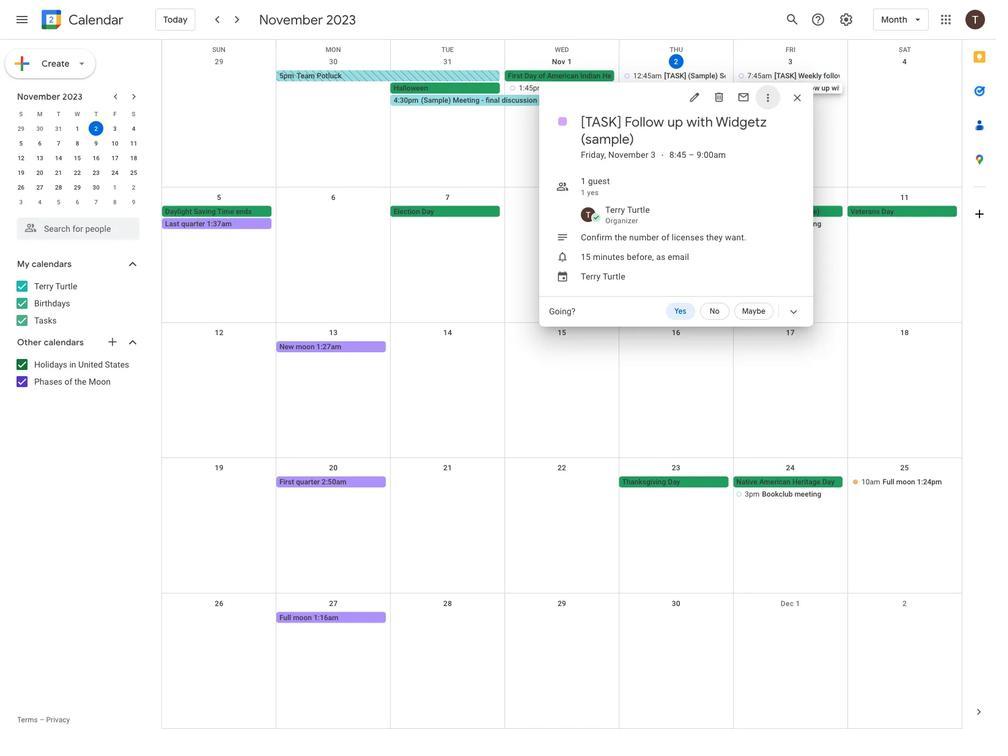 Task type: locate. For each thing, give the bounding box(es) containing it.
0 vertical spatial calendars
[[32, 259, 72, 270]]

2 veterans from the left
[[851, 207, 880, 216]]

–
[[689, 150, 695, 160], [40, 716, 44, 725]]

1 vertical spatial 24
[[787, 464, 795, 473]]

11
[[130, 140, 137, 147], [901, 193, 910, 202]]

1 horizontal spatial 11
[[901, 193, 910, 202]]

veterans for veterans day (substitute)
[[737, 207, 766, 216]]

today
[[163, 14, 188, 25]]

6
[[38, 140, 42, 147], [331, 193, 336, 202], [76, 198, 79, 206]]

turtle down minutes
[[603, 271, 626, 281]]

3 down fri
[[789, 58, 793, 66]]

moon for 15
[[296, 343, 315, 351]]

terms – privacy
[[17, 716, 70, 725]]

0 horizontal spatial 22
[[74, 169, 81, 176]]

t up 2 "cell"
[[94, 110, 98, 117]]

1 vertical spatial 4
[[132, 125, 136, 132]]

terry turtle up birthdays
[[34, 281, 77, 291]]

20 up 27 'element'
[[36, 169, 43, 176]]

turtle inside terry turtle organizer
[[628, 205, 650, 215]]

meeting inside the bookclub meeting button
[[795, 219, 822, 228]]

moon inside button
[[296, 343, 315, 351]]

17 inside row group
[[112, 154, 118, 162]]

5 inside 'element'
[[57, 198, 60, 206]]

12
[[18, 154, 24, 162], [215, 328, 224, 337]]

24 up december 1 element
[[112, 169, 118, 176]]

veterans inside cell
[[737, 207, 766, 216]]

create
[[42, 58, 70, 69]]

0 horizontal spatial quarter
[[181, 219, 205, 228]]

1 horizontal spatial 15
[[558, 328, 567, 337]]

day for veterans day
[[882, 207, 895, 216]]

full
[[883, 478, 895, 487], [280, 614, 291, 622]]

(sample) inside 5pm team potluck halloween 4:30pm (sample) meeting - final discussion about the deal
[[421, 96, 451, 105]]

quarter left 2:50am
[[296, 478, 320, 487]]

0 horizontal spatial 27
[[36, 184, 43, 191]]

native american heritage day
[[737, 478, 835, 487]]

17 down '10'
[[112, 154, 118, 162]]

1 horizontal spatial 4
[[132, 125, 136, 132]]

0 vertical spatial meeting
[[795, 219, 822, 228]]

bookclub inside button
[[763, 219, 793, 228]]

7 down 30 element
[[94, 198, 98, 206]]

no button
[[701, 303, 730, 320]]

1 vertical spatial 11
[[901, 193, 910, 202]]

quarter inside the 'daylight saving time ends last quarter 1:37am'
[[181, 219, 205, 228]]

12:45am button
[[622, 70, 729, 81]]

7 up election day 'button' at the top of page
[[446, 193, 450, 202]]

3
[[789, 58, 793, 66], [113, 125, 117, 132], [651, 150, 656, 160], [19, 198, 23, 206]]

1 horizontal spatial quarter
[[296, 478, 320, 487]]

s up october 29 element
[[19, 110, 23, 117]]

december 7 element
[[89, 195, 104, 209]]

month button
[[874, 5, 930, 34]]

24 up native american heritage day button
[[787, 464, 795, 473]]

heritage
[[603, 72, 631, 80], [793, 478, 821, 487]]

turtle up birthdays
[[55, 281, 77, 291]]

calendars inside my calendars "dropdown button"
[[32, 259, 72, 270]]

november left ⋅
[[609, 150, 649, 160]]

20 up 2:50am
[[329, 464, 338, 473]]

(sample) down halloween button
[[421, 96, 451, 105]]

4 down 27 'element'
[[38, 198, 42, 206]]

– right 8:45
[[689, 150, 695, 160]]

1 horizontal spatial 28
[[444, 599, 452, 608]]

18 inside grid
[[901, 328, 910, 337]]

1 vertical spatial bookclub
[[763, 490, 793, 499]]

25 inside row group
[[130, 169, 137, 176]]

0 vertical spatial 11
[[130, 140, 137, 147]]

0 horizontal spatial 15
[[74, 154, 81, 162]]

8 down december 1 element
[[113, 198, 117, 206]]

(sample) right "follow" at the right of the page
[[856, 72, 885, 80]]

2 horizontal spatial 5
[[217, 193, 222, 202]]

1 horizontal spatial 5
[[57, 198, 60, 206]]

0 horizontal spatial turtle
[[55, 281, 77, 291]]

[task] for [task] weekly follow up (sample)
[[775, 72, 797, 80]]

1 horizontal spatial terry turtle
[[581, 271, 626, 281]]

31 for nov 1
[[444, 58, 452, 66]]

quarter down saving
[[181, 219, 205, 228]]

november up 5pm on the top left of the page
[[259, 11, 323, 28]]

15
[[74, 154, 81, 162], [581, 252, 591, 262], [558, 328, 567, 337]]

(sample)
[[856, 72, 885, 80], [581, 130, 635, 147]]

15 minutes before, as email
[[581, 252, 690, 262]]

1 horizontal spatial of
[[539, 72, 546, 80]]

first
[[508, 72, 523, 80], [280, 478, 294, 487]]

2 horizontal spatial turtle
[[628, 205, 650, 215]]

moon right new on the top left of page
[[296, 343, 315, 351]]

2023
[[326, 11, 356, 28], [62, 91, 83, 102]]

0 horizontal spatial 17
[[112, 154, 118, 162]]

25 element
[[126, 165, 141, 180]]

16 down yes on the right
[[672, 328, 681, 337]]

day inside button
[[668, 478, 681, 487]]

up right "follow" at the right of the page
[[846, 72, 854, 80]]

states
[[105, 360, 129, 370]]

1 horizontal spatial (sample)
[[856, 72, 885, 80]]

26 element
[[14, 180, 28, 195]]

(sample) up friday,
[[581, 130, 635, 147]]

26 for dec 1
[[215, 599, 224, 608]]

27 up full moon 1:16am button
[[329, 599, 338, 608]]

1 vertical spatial 22
[[558, 464, 567, 473]]

0 horizontal spatial 2023
[[62, 91, 83, 102]]

28 element
[[51, 180, 66, 195]]

15 up the 22 element
[[74, 154, 81, 162]]

december 4 element
[[32, 195, 47, 209]]

15 inside row group
[[74, 154, 81, 162]]

13 up new moon 1:27am button
[[329, 328, 338, 337]]

0 vertical spatial (sample)
[[570, 84, 600, 92]]

7:45am
[[748, 72, 773, 80]]

2 bookclub from the top
[[763, 490, 793, 499]]

widgetz
[[716, 113, 767, 130]]

0 vertical spatial month
[[882, 14, 908, 25]]

1 vertical spatial up
[[668, 113, 684, 130]]

0 vertical spatial 13
[[36, 154, 43, 162]]

26 inside row group
[[18, 184, 24, 191]]

0 horizontal spatial full
[[280, 614, 291, 622]]

1 s from the left
[[19, 110, 23, 117]]

17
[[112, 154, 118, 162], [787, 328, 795, 337]]

8 up 15 element
[[76, 140, 79, 147]]

15 down going?
[[558, 328, 567, 337]]

american
[[548, 72, 579, 80], [760, 478, 791, 487]]

0 horizontal spatial 26
[[18, 184, 24, 191]]

3 down f
[[113, 125, 117, 132]]

the inside cell
[[620, 84, 631, 92]]

first up 1:45pm on the right top of page
[[508, 72, 523, 80]]

october 29 element
[[14, 121, 28, 136]]

row containing sun
[[162, 40, 963, 54]]

1 horizontal spatial heritage
[[793, 478, 821, 487]]

0 vertical spatial 26
[[18, 184, 24, 191]]

1 horizontal spatial 6
[[76, 198, 79, 206]]

0 horizontal spatial 5
[[19, 140, 23, 147]]

0 horizontal spatial month
[[633, 72, 654, 80]]

2 horizontal spatial 8
[[560, 193, 565, 202]]

moon inside button
[[293, 614, 312, 622]]

7 up 14 element
[[57, 140, 60, 147]]

16 inside 16 'element'
[[93, 154, 100, 162]]

november 2023 grid
[[12, 106, 143, 209]]

october 31 element
[[51, 121, 66, 136]]

3 left ⋅
[[651, 150, 656, 160]]

fri
[[786, 46, 796, 54]]

1 vertical spatial 2023
[[62, 91, 83, 102]]

28 for dec 1
[[444, 599, 452, 608]]

the down organizer on the top right of page
[[615, 232, 628, 242]]

24
[[112, 169, 118, 176], [787, 464, 795, 473]]

8:45am button
[[736, 83, 843, 94]]

the down holidays in united states
[[75, 377, 87, 387]]

of down "in"
[[65, 377, 72, 387]]

1 left guest
[[581, 176, 586, 186]]

thu
[[670, 46, 683, 54]]

30
[[329, 58, 338, 66], [36, 125, 43, 132], [93, 184, 100, 191], [672, 599, 681, 608]]

1 vertical spatial (sample)
[[421, 96, 451, 105]]

of up as
[[662, 232, 670, 242]]

november
[[259, 11, 323, 28], [17, 91, 60, 102], [609, 150, 649, 160]]

daylight
[[165, 207, 192, 216]]

quote
[[657, 84, 676, 92]]

1 horizontal spatial 13
[[329, 328, 338, 337]]

the left deal
[[560, 96, 570, 105]]

halloween
[[394, 84, 428, 92]]

moon left 1:16am
[[293, 614, 312, 622]]

terry turtle inside my calendars list
[[34, 281, 77, 291]]

(sample) inside [task] follow up with widgetz (sample) friday, november 3 ⋅ 8:45 – 9:00am
[[581, 130, 635, 147]]

meeting down (substitute) at top
[[795, 219, 822, 228]]

calendars inside other calendars dropdown button
[[44, 337, 84, 348]]

1 vertical spatial (sample)
[[581, 130, 635, 147]]

moon left 1:24pm
[[897, 478, 916, 487]]

[task] down deal
[[581, 113, 622, 130]]

5 down 28 element
[[57, 198, 60, 206]]

0 vertical spatial 25
[[130, 169, 137, 176]]

[task] up about
[[546, 84, 568, 92]]

27 up 'december 4' element on the left top of page
[[36, 184, 43, 191]]

2 s from the left
[[132, 110, 136, 117]]

1 vertical spatial first
[[280, 478, 294, 487]]

1 horizontal spatial s
[[132, 110, 136, 117]]

row group
[[12, 121, 143, 209]]

december 3 element
[[14, 195, 28, 209]]

organizer
[[606, 217, 639, 225]]

december 1 element
[[108, 180, 122, 195]]

21 element
[[51, 165, 66, 180]]

10
[[112, 140, 118, 147]]

2 t from the left
[[94, 110, 98, 117]]

november 2023 up m
[[17, 91, 83, 102]]

1 vertical spatial [task]
[[546, 84, 568, 92]]

(sample)
[[570, 84, 600, 92], [421, 96, 451, 105]]

first day of american indian heritage month
[[508, 72, 654, 80]]

settings menu image
[[840, 12, 854, 27]]

1 horizontal spatial 8
[[113, 198, 117, 206]]

month up sat
[[882, 14, 908, 25]]

0 horizontal spatial t
[[57, 110, 60, 117]]

11 up veterans day button
[[901, 193, 910, 202]]

0 horizontal spatial american
[[548, 72, 579, 80]]

cell
[[162, 70, 277, 107], [391, 70, 620, 107], [505, 70, 676, 107], [734, 70, 885, 107], [848, 70, 963, 107], [162, 206, 277, 230], [277, 206, 391, 230], [505, 206, 620, 230], [620, 206, 734, 230], [734, 206, 848, 230], [162, 341, 277, 354], [391, 341, 505, 354], [505, 341, 620, 354], [620, 341, 734, 354], [734, 341, 848, 354], [848, 341, 963, 354], [162, 477, 277, 501], [391, 477, 505, 501], [505, 477, 620, 501], [734, 477, 848, 501], [162, 612, 277, 625], [391, 612, 505, 625], [620, 612, 734, 625], [734, 612, 848, 625]]

cell containing 7:45am
[[734, 70, 885, 107]]

11 element
[[126, 136, 141, 151]]

up inside [task] follow up with widgetz (sample) friday, november 3 ⋅ 8:45 – 9:00am
[[668, 113, 684, 130]]

month up pricing at the top of the page
[[633, 72, 654, 80]]

31 right october 30 element
[[55, 125, 62, 132]]

terry up organizer on the top right of page
[[606, 205, 626, 215]]

3 down 26 element
[[19, 198, 23, 206]]

18
[[130, 154, 137, 162], [901, 328, 910, 337]]

25 up 10am full moon 1:24pm on the bottom
[[901, 464, 910, 473]]

5 up 12 element
[[19, 140, 23, 147]]

1:37am
[[207, 219, 232, 228]]

19 inside 19 element
[[18, 169, 24, 176]]

main drawer image
[[15, 12, 29, 27]]

full moon 1:16am button
[[277, 612, 386, 623]]

2 vertical spatial moon
[[293, 614, 312, 622]]

yes button
[[666, 303, 696, 320]]

1 vertical spatial 19
[[215, 464, 224, 473]]

terry inside terry turtle organizer
[[606, 205, 626, 215]]

[task] follow up with widgetz (sample) friday, november 3 ⋅ 8:45 – 9:00am
[[581, 113, 767, 160]]

december 5 element
[[51, 195, 66, 209]]

heritage up 3pm bookclub meeting
[[793, 478, 821, 487]]

16 up 23 element on the top of the page
[[93, 154, 100, 162]]

1 horizontal spatial november 2023
[[259, 11, 356, 28]]

my calendars list
[[2, 277, 152, 330]]

0 vertical spatial first
[[508, 72, 523, 80]]

american down nov 1
[[548, 72, 579, 80]]

26 inside grid
[[215, 599, 224, 608]]

0 vertical spatial quarter
[[181, 219, 205, 228]]

11 for november 2023
[[130, 140, 137, 147]]

0 vertical spatial 19
[[18, 169, 24, 176]]

month inside button
[[633, 72, 654, 80]]

-
[[482, 96, 484, 105]]

2 meeting from the top
[[795, 490, 822, 499]]

0 vertical spatial 18
[[130, 154, 137, 162]]

7 for november 2023
[[57, 140, 60, 147]]

20 element
[[32, 165, 47, 180]]

0 horizontal spatial 28
[[55, 184, 62, 191]]

terry turtle down minutes
[[581, 271, 626, 281]]

0 vertical spatial (sample)
[[856, 72, 885, 80]]

0 vertical spatial [task]
[[775, 72, 797, 80]]

terry down minutes
[[581, 271, 601, 281]]

last quarter 1:37am button
[[162, 218, 272, 229]]

23 up thanksgiving day button on the right bottom
[[672, 464, 681, 473]]

13 element
[[32, 151, 47, 165]]

1 vertical spatial 31
[[55, 125, 62, 132]]

[task] up 8:45am button
[[775, 72, 797, 80]]

grid containing 2
[[162, 40, 963, 729]]

0 vertical spatial heritage
[[603, 72, 631, 80]]

up left with
[[668, 113, 684, 130]]

bookclub down veterans day (substitute)
[[763, 219, 793, 228]]

0 vertical spatial 14
[[55, 154, 62, 162]]

november up m
[[17, 91, 60, 102]]

1 horizontal spatial t
[[94, 110, 98, 117]]

election day button
[[391, 206, 500, 217]]

terry turtle, attending, organizer tree item
[[564, 202, 814, 228]]

day
[[525, 72, 537, 80], [422, 207, 434, 216], [768, 207, 780, 216], [882, 207, 895, 216], [668, 478, 681, 487], [823, 478, 835, 487]]

daylight saving time ends button
[[162, 206, 272, 217]]

other calendars list
[[2, 355, 152, 392]]

[task]
[[775, 72, 797, 80], [546, 84, 568, 92], [581, 113, 622, 130]]

13 up 20 element
[[36, 154, 43, 162]]

28 for 1
[[55, 184, 62, 191]]

2 vertical spatial 4
[[38, 198, 42, 206]]

2023 up mon
[[326, 11, 356, 28]]

the
[[620, 84, 631, 92], [560, 96, 570, 105], [615, 232, 628, 242], [75, 377, 87, 387]]

month inside popup button
[[882, 14, 908, 25]]

6 for november 2023
[[38, 140, 42, 147]]

1 horizontal spatial 26
[[215, 599, 224, 608]]

8:45am
[[748, 84, 773, 92]]

(sample) down first day of american indian heritage month
[[570, 84, 600, 92]]

october 30 element
[[32, 121, 47, 136]]

1 veterans from the left
[[737, 207, 766, 216]]

show additional actions image
[[788, 306, 800, 318]]

23 up 30 element
[[93, 169, 100, 176]]

0 horizontal spatial 8
[[76, 140, 79, 147]]

first day of american indian heritage month button
[[505, 70, 654, 81]]

calendars for other calendars
[[44, 337, 84, 348]]

1 vertical spatial 27
[[329, 599, 338, 608]]

turtle inside my calendars list
[[55, 281, 77, 291]]

meeting down native american heritage day button
[[795, 490, 822, 499]]

of up 1:45pm on the right top of page
[[539, 72, 546, 80]]

1 meeting from the top
[[795, 219, 822, 228]]

turtle
[[628, 205, 650, 215], [603, 271, 626, 281], [55, 281, 77, 291]]

2
[[675, 57, 679, 66], [94, 125, 98, 132], [132, 184, 136, 191], [903, 599, 908, 608]]

24 inside grid
[[787, 464, 795, 473]]

bookclub down the native american heritage day
[[763, 490, 793, 499]]

16
[[93, 154, 100, 162], [672, 328, 681, 337]]

0 vertical spatial 23
[[93, 169, 100, 176]]

5 up daylight saving time ends button
[[217, 193, 222, 202]]

first for first day of american indian heritage month
[[508, 72, 523, 80]]

2 horizontal spatial 4
[[903, 58, 908, 66]]

8 inside grid
[[560, 193, 565, 202]]

dec
[[781, 599, 794, 608]]

11 up 18 element
[[130, 140, 137, 147]]

row
[[162, 40, 963, 54], [162, 52, 963, 187], [12, 106, 143, 121], [12, 121, 143, 136], [12, 136, 143, 151], [12, 151, 143, 165], [12, 165, 143, 180], [12, 180, 143, 195], [162, 187, 963, 323], [12, 195, 143, 209], [162, 323, 963, 458], [162, 458, 963, 594], [162, 594, 963, 729]]

thanksgiving day
[[623, 478, 681, 487]]

8 left the yes
[[560, 193, 565, 202]]

the right the send
[[620, 84, 631, 92]]

– inside [task] follow up with widgetz (sample) friday, november 3 ⋅ 8:45 – 9:00am
[[689, 150, 695, 160]]

0 horizontal spatial [task]
[[546, 84, 568, 92]]

7
[[57, 140, 60, 147], [446, 193, 450, 202], [94, 198, 98, 206]]

23 element
[[89, 165, 104, 180]]

1 horizontal spatial 21
[[444, 464, 452, 473]]

1 bookclub from the top
[[763, 219, 793, 228]]

1 vertical spatial 18
[[901, 328, 910, 337]]

grid
[[162, 40, 963, 729]]

tab list
[[963, 40, 997, 695]]

american up 3pm bookclub meeting
[[760, 478, 791, 487]]

november 2023 up mon
[[259, 11, 356, 28]]

27 inside 'element'
[[36, 184, 43, 191]]

14 element
[[51, 151, 66, 165]]

cell containing native american heritage day
[[734, 477, 848, 501]]

follow
[[824, 72, 844, 80]]

terry up birthdays
[[34, 281, 53, 291]]

– right the terms
[[40, 716, 44, 725]]

2:50am
[[322, 478, 347, 487]]

5
[[19, 140, 23, 147], [217, 193, 222, 202], [57, 198, 60, 206]]

21 inside row group
[[55, 169, 62, 176]]

heritage up the send
[[603, 72, 631, 80]]

0 horizontal spatial (sample)
[[581, 130, 635, 147]]

17 down show additional actions icon
[[787, 328, 795, 337]]

delete event image
[[714, 91, 726, 103]]

31 inside row group
[[55, 125, 62, 132]]

calendars up "in"
[[44, 337, 84, 348]]

2023 up w
[[62, 91, 83, 102]]

20 inside 20 element
[[36, 169, 43, 176]]

7 inside grid
[[446, 193, 450, 202]]

0 horizontal spatial 21
[[55, 169, 62, 176]]

day inside 'button'
[[422, 207, 434, 216]]

turtle up organizer on the top right of page
[[628, 205, 650, 215]]

14 inside grid
[[444, 328, 452, 337]]

calendars right my
[[32, 259, 72, 270]]

with
[[687, 113, 714, 130]]

1 up 'december 8' element
[[113, 184, 117, 191]]

1 vertical spatial 26
[[215, 599, 224, 608]]

1:45pm
[[519, 84, 544, 92]]

5 inside grid
[[217, 193, 222, 202]]

1 vertical spatial 14
[[444, 328, 452, 337]]

0 horizontal spatial 11
[[130, 140, 137, 147]]

1 horizontal spatial month
[[882, 14, 908, 25]]

2 horizontal spatial november
[[609, 150, 649, 160]]

11 inside row group
[[130, 140, 137, 147]]

united
[[78, 360, 103, 370]]

1 horizontal spatial 27
[[329, 599, 338, 608]]

0 horizontal spatial (sample)
[[421, 96, 451, 105]]

12 inside 12 element
[[18, 154, 24, 162]]

15 for 15 element
[[74, 154, 81, 162]]

0 horizontal spatial first
[[280, 478, 294, 487]]

veterans
[[737, 207, 766, 216], [851, 207, 880, 216]]

0 vertical spatial 27
[[36, 184, 43, 191]]

None search field
[[0, 213, 152, 240]]

0 vertical spatial bookclub
[[763, 219, 793, 228]]

1 horizontal spatial 9
[[132, 198, 136, 206]]

(sample) for follow
[[581, 130, 635, 147]]

s
[[19, 110, 23, 117], [132, 110, 136, 117]]

9 down december 2 element
[[132, 198, 136, 206]]

0 vertical spatial november
[[259, 11, 323, 28]]

about
[[539, 96, 558, 105]]

terms link
[[17, 716, 38, 725]]

15 down confirm
[[581, 252, 591, 262]]

0 vertical spatial up
[[846, 72, 854, 80]]

1 vertical spatial full
[[280, 614, 291, 622]]

23 inside row group
[[93, 169, 100, 176]]

add other calendars image
[[106, 336, 119, 348]]

0 vertical spatial full
[[883, 478, 895, 487]]

s right f
[[132, 110, 136, 117]]

4 down sat
[[903, 58, 908, 66]]

as
[[657, 252, 666, 262]]

0 vertical spatial –
[[689, 150, 695, 160]]

28 inside 28 element
[[55, 184, 62, 191]]

full left 1:16am
[[280, 614, 291, 622]]

full right 10am
[[883, 478, 895, 487]]

t up october 31 element
[[57, 110, 60, 117]]

bookclub
[[763, 219, 793, 228], [763, 490, 793, 499]]

1 vertical spatial 17
[[787, 328, 795, 337]]

0 horizontal spatial 24
[[112, 169, 118, 176]]

0 horizontal spatial 23
[[93, 169, 100, 176]]

4 up "11" element
[[132, 125, 136, 132]]

0 horizontal spatial 12
[[18, 154, 24, 162]]



Task type: vqa. For each thing, say whether or not it's contained in the screenshot.
the topmost 20
yes



Task type: describe. For each thing, give the bounding box(es) containing it.
phases of the moon
[[34, 377, 111, 387]]

create button
[[5, 49, 95, 78]]

guest
[[589, 176, 610, 186]]

native
[[737, 478, 758, 487]]

deal
[[572, 96, 586, 105]]

9 inside row
[[132, 198, 136, 206]]

0 horizontal spatial november 2023
[[17, 91, 83, 102]]

26 for 1
[[18, 184, 24, 191]]

minutes
[[593, 252, 625, 262]]

maybe button
[[735, 303, 774, 320]]

team
[[297, 72, 315, 80]]

1 horizontal spatial 7
[[94, 198, 98, 206]]

1 horizontal spatial november
[[259, 11, 323, 28]]

9:00am
[[697, 150, 727, 160]]

0 horizontal spatial 9
[[94, 140, 98, 147]]

21 inside grid
[[444, 464, 452, 473]]

birthdays
[[34, 298, 70, 308]]

december 8 element
[[108, 195, 122, 209]]

full inside button
[[280, 614, 291, 622]]

2, today element
[[89, 121, 104, 136]]

thanksgiving
[[623, 478, 667, 487]]

8 for november 2023
[[76, 140, 79, 147]]

1 left the yes
[[581, 188, 586, 197]]

8 for sun
[[560, 193, 565, 202]]

licenses
[[672, 232, 705, 242]]

1 horizontal spatial american
[[760, 478, 791, 487]]

10 element
[[108, 136, 122, 151]]

day for veterans day (substitute)
[[768, 207, 780, 216]]

2 inside 2, today element
[[94, 125, 98, 132]]

cell containing first day of american indian heritage month
[[505, 70, 676, 107]]

[task] follow up with widgetz (sample) heading
[[581, 113, 767, 147]]

the inside 5pm team potluck halloween 4:30pm (sample) meeting - final discussion about the deal
[[560, 96, 570, 105]]

day for election day
[[422, 207, 434, 216]]

6 inside "element"
[[76, 198, 79, 206]]

tue
[[442, 46, 454, 54]]

5pm team potluck halloween 4:30pm (sample) meeting - final discussion about the deal
[[280, 72, 586, 105]]

privacy link
[[46, 716, 70, 725]]

the inside the other calendars list
[[75, 377, 87, 387]]

row containing s
[[12, 106, 143, 121]]

veterans day button
[[848, 206, 958, 217]]

holidays
[[34, 360, 67, 370]]

nov
[[552, 58, 566, 66]]

dec 1
[[781, 599, 801, 608]]

24 element
[[108, 165, 122, 180]]

12:45am
[[634, 72, 662, 80]]

moon
[[89, 377, 111, 387]]

1 horizontal spatial 25
[[901, 464, 910, 473]]

sat
[[900, 46, 912, 54]]

terry inside my calendars list
[[34, 281, 53, 291]]

friday,
[[581, 150, 607, 160]]

15 for 15 minutes before, as email
[[581, 252, 591, 262]]

daylight saving time ends last quarter 1:37am
[[165, 207, 252, 228]]

4 for 1
[[132, 125, 136, 132]]

1 guest 1 yes
[[581, 176, 610, 197]]

saving
[[194, 207, 216, 216]]

27 element
[[32, 180, 47, 195]]

1 horizontal spatial (sample)
[[570, 84, 600, 92]]

[task] for [task] (sample) send the pricing quote
[[546, 84, 568, 92]]

first for first quarter 2:50am
[[280, 478, 294, 487]]

weekly
[[799, 72, 822, 80]]

1 right dec at the right
[[796, 599, 801, 608]]

bookclub meeting button
[[734, 218, 843, 229]]

cell containing daylight saving time ends
[[162, 206, 277, 230]]

1 horizontal spatial 16
[[672, 328, 681, 337]]

december 9 element
[[126, 195, 141, 209]]

cell containing halloween
[[391, 70, 620, 107]]

election day
[[394, 207, 434, 216]]

yes
[[675, 307, 687, 316]]

my
[[17, 259, 30, 270]]

my calendars button
[[2, 255, 152, 274]]

15 element
[[70, 151, 85, 165]]

going?
[[550, 306, 576, 317]]

4:30pm
[[394, 96, 419, 105]]

privacy
[[46, 716, 70, 725]]

veterans for veterans day
[[851, 207, 880, 216]]

row containing 3
[[12, 195, 143, 209]]

1 horizontal spatial terry
[[581, 271, 601, 281]]

thanksgiving day button
[[620, 477, 729, 488]]

22 inside grid
[[558, 464, 567, 473]]

31 for 1
[[55, 125, 62, 132]]

f
[[113, 110, 117, 117]]

13 inside grid
[[329, 328, 338, 337]]

row containing 2
[[162, 52, 963, 187]]

22 inside row group
[[74, 169, 81, 176]]

they
[[707, 232, 723, 242]]

14 inside row group
[[55, 154, 62, 162]]

december 6 element
[[70, 195, 85, 209]]

of inside button
[[539, 72, 546, 80]]

12 element
[[14, 151, 28, 165]]

1 vertical spatial moon
[[897, 478, 916, 487]]

of inside the other calendars list
[[65, 377, 72, 387]]

19 element
[[14, 165, 28, 180]]

want.
[[726, 232, 747, 242]]

quarter inside button
[[296, 478, 320, 487]]

1:16am
[[314, 614, 339, 622]]

number
[[630, 232, 660, 242]]

18 element
[[126, 151, 141, 165]]

1 vertical spatial –
[[40, 716, 44, 725]]

Search for people text field
[[24, 218, 132, 240]]

tasks
[[34, 315, 57, 326]]

2 inside december 2 element
[[132, 184, 136, 191]]

22 element
[[70, 165, 85, 180]]

4 for nov 1
[[903, 58, 908, 66]]

3 inside 'december 3' element
[[19, 198, 23, 206]]

new
[[280, 343, 294, 351]]

confirm
[[581, 232, 613, 242]]

veterans day (substitute)
[[737, 207, 820, 216]]

1 vertical spatial 23
[[672, 464, 681, 473]]

8:45
[[670, 150, 687, 160]]

other calendars
[[17, 337, 84, 348]]

other
[[17, 337, 42, 348]]

cell containing veterans day (substitute)
[[734, 206, 848, 230]]

27 for dec 1
[[329, 599, 338, 608]]

email
[[668, 252, 690, 262]]

16 element
[[89, 151, 104, 165]]

time
[[217, 207, 234, 216]]

discussion
[[502, 96, 537, 105]]

before,
[[627, 252, 654, 262]]

no
[[710, 307, 720, 316]]

1 vertical spatial november
[[17, 91, 60, 102]]

my calendars
[[17, 259, 72, 270]]

10am
[[862, 478, 881, 487]]

1 horizontal spatial 19
[[215, 464, 224, 473]]

pricing
[[633, 84, 655, 92]]

indian
[[581, 72, 601, 80]]

potluck
[[317, 72, 342, 80]]

15 inside grid
[[558, 328, 567, 337]]

1 horizontal spatial 20
[[329, 464, 338, 473]]

calendar heading
[[66, 11, 124, 28]]

veterans day (substitute) button
[[734, 206, 843, 217]]

1 right nov
[[568, 58, 572, 66]]

wed
[[555, 46, 569, 54]]

day for first day of american indian heritage month
[[525, 72, 537, 80]]

mon
[[326, 46, 341, 54]]

confirm the number of licenses they want.
[[581, 232, 747, 242]]

30 element
[[89, 180, 104, 195]]

29 element
[[70, 180, 85, 195]]

17 element
[[108, 151, 122, 165]]

3 inside [task] follow up with widgetz (sample) friday, november 3 ⋅ 8:45 – 9:00am
[[651, 150, 656, 160]]

1 down w
[[76, 125, 79, 132]]

full moon 1:16am
[[280, 614, 339, 622]]

1 horizontal spatial turtle
[[603, 271, 626, 281]]

24 inside row group
[[112, 169, 118, 176]]

moon for 29
[[293, 614, 312, 622]]

1 vertical spatial heritage
[[793, 478, 821, 487]]

calendar
[[69, 11, 124, 28]]

6 for sun
[[331, 193, 336, 202]]

27 for 1
[[36, 184, 43, 191]]

calendar element
[[39, 7, 124, 34]]

veterans day
[[851, 207, 895, 216]]

first quarter 2:50am
[[280, 478, 347, 487]]

email event details image
[[738, 91, 750, 103]]

7 for sun
[[446, 193, 450, 202]]

calendars for my calendars
[[32, 259, 72, 270]]

meeting
[[453, 96, 480, 105]]

13 inside 'element'
[[36, 154, 43, 162]]

2 cell
[[87, 121, 106, 136]]

holidays in united states
[[34, 360, 129, 370]]

new moon 1:27am button
[[277, 341, 386, 352]]

(sample) for [task]
[[856, 72, 885, 80]]

november inside [task] follow up with widgetz (sample) friday, november 3 ⋅ 8:45 – 9:00am
[[609, 150, 649, 160]]

last
[[165, 219, 179, 228]]

in
[[69, 360, 76, 370]]

3pm
[[746, 490, 760, 499]]

1 vertical spatial of
[[662, 232, 670, 242]]

row group containing 29
[[12, 121, 143, 209]]

new moon 1:27am
[[280, 343, 342, 351]]

nov 1
[[552, 58, 572, 66]]

1 t from the left
[[57, 110, 60, 117]]

up inside grid
[[846, 72, 854, 80]]

day for thanksgiving day
[[668, 478, 681, 487]]

terms
[[17, 716, 38, 725]]

1 vertical spatial 12
[[215, 328, 224, 337]]

5 for sun
[[217, 193, 222, 202]]

1:27am
[[317, 343, 342, 351]]

1 horizontal spatial 17
[[787, 328, 795, 337]]

18 inside row group
[[130, 154, 137, 162]]

terry turtle organizer
[[606, 205, 650, 225]]

maybe
[[743, 307, 766, 316]]

election
[[394, 207, 420, 216]]

[task] inside [task] follow up with widgetz (sample) friday, november 3 ⋅ 8:45 – 9:00am
[[581, 113, 622, 130]]

0 horizontal spatial heritage
[[603, 72, 631, 80]]

1:24pm
[[918, 478, 943, 487]]

december 2 element
[[126, 180, 141, 195]]

3pm bookclub meeting
[[746, 490, 822, 499]]

5 for november 2023
[[19, 140, 23, 147]]

row containing 29
[[12, 121, 143, 136]]

11 for sun
[[901, 193, 910, 202]]

1 horizontal spatial 2023
[[326, 11, 356, 28]]

7:45am [task] weekly follow up (sample)
[[748, 72, 885, 80]]

follow
[[625, 113, 665, 130]]



